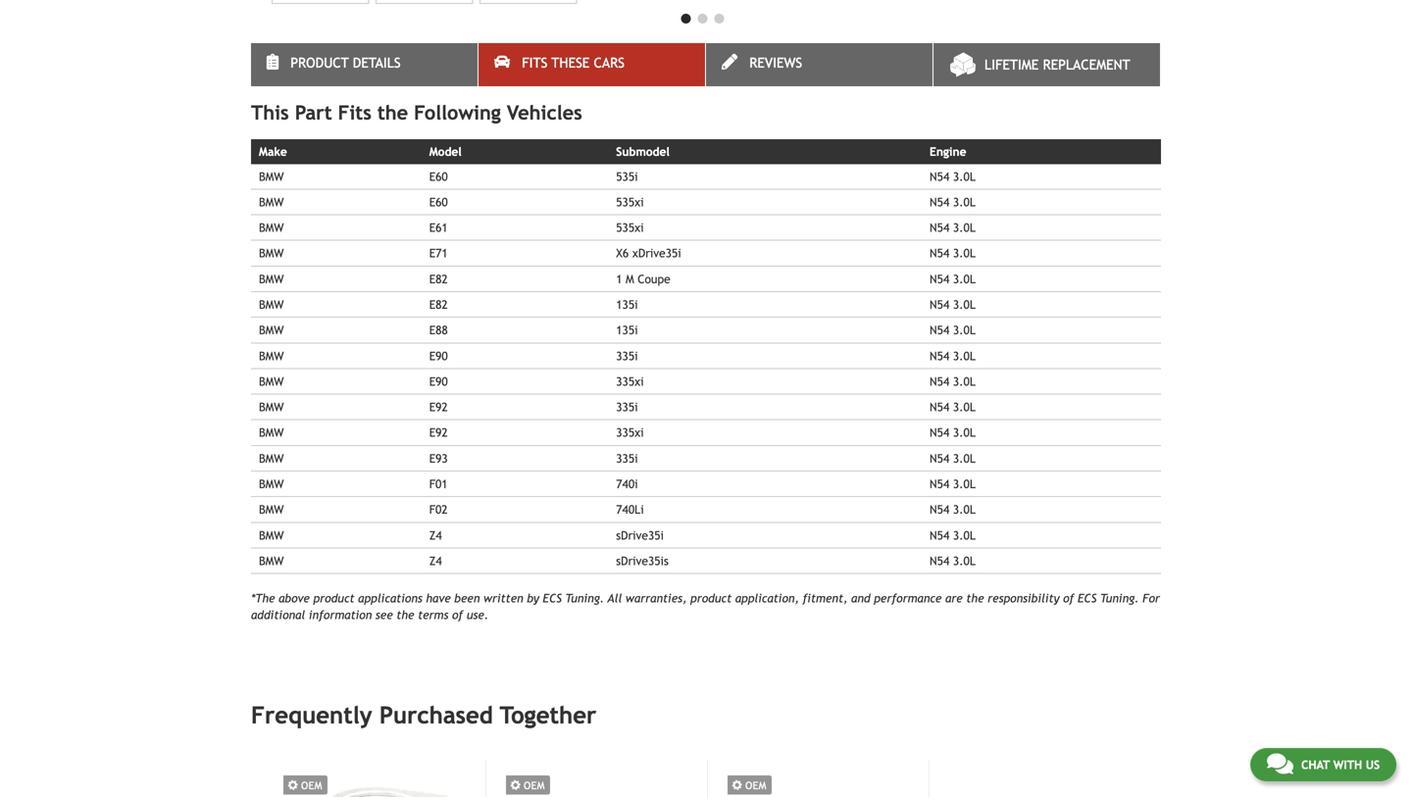 Task type: vqa. For each thing, say whether or not it's contained in the screenshot.
bottommost E92
yes



Task type: describe. For each thing, give the bounding box(es) containing it.
lifetime replacement link
[[934, 43, 1160, 86]]

3 bmw from the top
[[259, 221, 284, 235]]

14 n54 from the top
[[930, 503, 950, 517]]

f01
[[429, 477, 448, 491]]

use.
[[467, 608, 489, 622]]

details
[[353, 55, 401, 71]]

740i
[[616, 477, 638, 491]]

e92 for 335xi
[[429, 426, 448, 440]]

together
[[500, 702, 597, 730]]

lifetime
[[985, 57, 1039, 73]]

been
[[454, 592, 480, 605]]

f02
[[429, 503, 448, 517]]

e60 for 535i
[[429, 170, 448, 183]]

with
[[1334, 758, 1363, 772]]

e71
[[429, 246, 448, 260]]

2 vertical spatial the
[[397, 608, 414, 622]]

z4 for sdrive35i
[[429, 529, 442, 542]]

product details
[[291, 55, 401, 71]]

12 n54 3.0l from the top
[[930, 452, 976, 465]]

x6
[[616, 246, 629, 260]]

10 3.0l from the top
[[953, 400, 976, 414]]

e93
[[429, 452, 448, 465]]

16 n54 3.0l from the top
[[930, 554, 976, 568]]

sdrive35is
[[616, 554, 669, 568]]

model
[[429, 145, 462, 159]]

comments image
[[1267, 752, 1294, 776]]

13 n54 from the top
[[930, 477, 950, 491]]

335xi for e92
[[616, 426, 644, 440]]

0 vertical spatial the
[[378, 101, 408, 124]]

535xi for e61
[[616, 221, 644, 235]]

information
[[309, 608, 372, 622]]

engine
[[930, 145, 967, 159]]

have
[[426, 592, 451, 605]]

5 3.0l from the top
[[953, 272, 976, 286]]

frequently
[[251, 702, 372, 730]]

11 3.0l from the top
[[953, 426, 976, 440]]

us
[[1366, 758, 1380, 772]]

*the above product applications have been written by                 ecs tuning. all warranties, product application, fitment,                 and performance are the responsibility of ecs tuning.                 for additional information see the terms of use.
[[251, 592, 1160, 622]]

2 n54 3.0l from the top
[[930, 195, 976, 209]]

lifetime replacement
[[985, 57, 1131, 73]]

are
[[946, 592, 963, 605]]

sdrive35i
[[616, 529, 664, 542]]

1
[[616, 272, 622, 286]]

4 n54 from the top
[[930, 246, 950, 260]]

740li
[[616, 503, 644, 517]]

13 n54 3.0l from the top
[[930, 477, 976, 491]]

e92 for 335i
[[429, 400, 448, 414]]

10 n54 from the top
[[930, 400, 950, 414]]

this part fits the following vehicles
[[251, 101, 582, 124]]

vehicles
[[507, 101, 582, 124]]

8 bmw from the top
[[259, 349, 284, 363]]

fitment,
[[803, 592, 848, 605]]

xdrive35i
[[633, 246, 681, 260]]

2 product from the left
[[691, 592, 732, 605]]

3 es#3006116 - 11537545302 - radiator hose gasket - the gasket that seals the junction between the engine block and radiator hose - victor reinz - bmw image from the left
[[480, 0, 577, 4]]

*the
[[251, 592, 275, 605]]

335i for e92
[[616, 400, 638, 414]]

1 m coupe
[[616, 272, 671, 286]]

e60 for 535xi
[[429, 195, 448, 209]]

e88
[[429, 323, 448, 337]]

by
[[527, 592, 539, 605]]

purchased
[[379, 702, 493, 730]]

5 n54 from the top
[[930, 272, 950, 286]]

8 3.0l from the top
[[953, 349, 976, 363]]

16 bmw from the top
[[259, 554, 284, 568]]

2 ecs from the left
[[1078, 592, 1097, 605]]

3 n54 3.0l from the top
[[930, 221, 976, 235]]

6 n54 3.0l from the top
[[930, 298, 976, 311]]

written
[[484, 592, 524, 605]]

e82 for 135i
[[429, 298, 448, 311]]

9 bmw from the top
[[259, 375, 284, 388]]

4 3.0l from the top
[[953, 246, 976, 260]]

1 vertical spatial the
[[967, 592, 984, 605]]

product details link
[[251, 43, 478, 86]]

15 3.0l from the top
[[953, 529, 976, 542]]

535xi for e60
[[616, 195, 644, 209]]

part
[[295, 101, 332, 124]]

9 3.0l from the top
[[953, 375, 976, 388]]

1 bmw from the top
[[259, 170, 284, 183]]

15 n54 from the top
[[930, 529, 950, 542]]

12 bmw from the top
[[259, 452, 284, 465]]

7 n54 3.0l from the top
[[930, 323, 976, 337]]



Task type: locate. For each thing, give the bounding box(es) containing it.
2 335i from the top
[[616, 400, 638, 414]]

fits
[[522, 55, 548, 71], [338, 101, 372, 124]]

2 335xi from the top
[[616, 426, 644, 440]]

reviews
[[750, 55, 803, 71]]

13 bmw from the top
[[259, 477, 284, 491]]

e60 up e61
[[429, 195, 448, 209]]

fits left these
[[522, 55, 548, 71]]

9 n54 from the top
[[930, 375, 950, 388]]

e61
[[429, 221, 448, 235]]

0 vertical spatial 535xi
[[616, 195, 644, 209]]

1 vertical spatial e90
[[429, 375, 448, 388]]

1 n54 from the top
[[930, 170, 950, 183]]

3.0l
[[953, 170, 976, 183], [953, 195, 976, 209], [953, 221, 976, 235], [953, 246, 976, 260], [953, 272, 976, 286], [953, 298, 976, 311], [953, 323, 976, 337], [953, 349, 976, 363], [953, 375, 976, 388], [953, 400, 976, 414], [953, 426, 976, 440], [953, 452, 976, 465], [953, 477, 976, 491], [953, 503, 976, 517], [953, 529, 976, 542], [953, 554, 976, 568]]

1 335i from the top
[[616, 349, 638, 363]]

535i
[[616, 170, 638, 183]]

1 335xi from the top
[[616, 375, 644, 388]]

0 vertical spatial z4
[[429, 529, 442, 542]]

12 n54 from the top
[[930, 452, 950, 465]]

following
[[414, 101, 501, 124]]

1 vertical spatial fits
[[338, 101, 372, 124]]

2 es#3006116 - 11537545302 - radiator hose gasket - the gasket that seals the junction between the engine block and radiator hose - victor reinz - bmw image from the left
[[376, 0, 473, 4]]

0 horizontal spatial tuning.
[[566, 592, 604, 605]]

535xi down 535i
[[616, 195, 644, 209]]

o-ring - priced each image
[[728, 760, 907, 798]]

1 vertical spatial e60
[[429, 195, 448, 209]]

0 vertical spatial e82
[[429, 272, 448, 286]]

535xi
[[616, 195, 644, 209], [616, 221, 644, 235]]

z4 down f02
[[429, 529, 442, 542]]

1 product from the left
[[313, 592, 355, 605]]

e90
[[429, 349, 448, 363], [429, 375, 448, 388]]

335i
[[616, 349, 638, 363], [616, 400, 638, 414], [616, 452, 638, 465]]

e82 for 1 m coupe
[[429, 272, 448, 286]]

of
[[1063, 592, 1075, 605], [452, 608, 463, 622]]

1 vertical spatial 535xi
[[616, 221, 644, 235]]

1 e60 from the top
[[429, 170, 448, 183]]

product right warranties, on the left bottom
[[691, 592, 732, 605]]

2 e90 from the top
[[429, 375, 448, 388]]

1 vertical spatial 335i
[[616, 400, 638, 414]]

make
[[259, 145, 287, 159]]

ecs right 'responsibility'
[[1078, 592, 1097, 605]]

1 z4 from the top
[[429, 529, 442, 542]]

1 135i from the top
[[616, 298, 638, 311]]

135i for e88
[[616, 323, 638, 337]]

of down been
[[452, 608, 463, 622]]

all
[[608, 592, 622, 605]]

the
[[378, 101, 408, 124], [967, 592, 984, 605], [397, 608, 414, 622]]

submodel
[[616, 145, 670, 159]]

1 vertical spatial e82
[[429, 298, 448, 311]]

16 3.0l from the top
[[953, 554, 976, 568]]

2 tuning. from the left
[[1101, 592, 1139, 605]]

1 tuning. from the left
[[566, 592, 604, 605]]

135i
[[616, 298, 638, 311], [616, 323, 638, 337]]

2 n54 from the top
[[930, 195, 950, 209]]

fits right "part"
[[338, 101, 372, 124]]

3 3.0l from the top
[[953, 221, 976, 235]]

see
[[376, 608, 393, 622]]

4 bmw from the top
[[259, 246, 284, 260]]

responsibility
[[988, 592, 1060, 605]]

chat with us
[[1302, 758, 1380, 772]]

11 n54 from the top
[[930, 426, 950, 440]]

0 vertical spatial e60
[[429, 170, 448, 183]]

8 n54 3.0l from the top
[[930, 349, 976, 363]]

tuning. left for
[[1101, 592, 1139, 605]]

0 vertical spatial 135i
[[616, 298, 638, 311]]

ecs
[[543, 592, 562, 605], [1078, 592, 1097, 605]]

2 535xi from the top
[[616, 221, 644, 235]]

downpipe exhaust gasket - priced each image
[[284, 760, 464, 798]]

1 e92 from the top
[[429, 400, 448, 414]]

e82 up e88
[[429, 298, 448, 311]]

3 335i from the top
[[616, 452, 638, 465]]

e82
[[429, 272, 448, 286], [429, 298, 448, 311]]

2 e82 from the top
[[429, 298, 448, 311]]

1 horizontal spatial fits
[[522, 55, 548, 71]]

2 z4 from the top
[[429, 554, 442, 568]]

product up "information"
[[313, 592, 355, 605]]

1 horizontal spatial product
[[691, 592, 732, 605]]

performance
[[874, 592, 942, 605]]

this
[[251, 101, 289, 124]]

0 vertical spatial 335xi
[[616, 375, 644, 388]]

1 e82 from the top
[[429, 272, 448, 286]]

above
[[279, 592, 310, 605]]

0 horizontal spatial es#3006116 - 11537545302 - radiator hose gasket - the gasket that seals the junction between the engine block and radiator hose - victor reinz - bmw image
[[272, 0, 369, 4]]

ecs right by
[[543, 592, 562, 605]]

335i for e93
[[616, 452, 638, 465]]

11 n54 3.0l from the top
[[930, 426, 976, 440]]

x6 xdrive35i
[[616, 246, 681, 260]]

6 bmw from the top
[[259, 298, 284, 311]]

15 bmw from the top
[[259, 529, 284, 542]]

fits these cars
[[522, 55, 625, 71]]

2 bmw from the top
[[259, 195, 284, 209]]

5 n54 3.0l from the top
[[930, 272, 976, 286]]

135i for e82
[[616, 298, 638, 311]]

e60
[[429, 170, 448, 183], [429, 195, 448, 209]]

6 n54 from the top
[[930, 298, 950, 311]]

n54 3.0l
[[930, 170, 976, 183], [930, 195, 976, 209], [930, 221, 976, 235], [930, 246, 976, 260], [930, 272, 976, 286], [930, 298, 976, 311], [930, 323, 976, 337], [930, 349, 976, 363], [930, 375, 976, 388], [930, 400, 976, 414], [930, 426, 976, 440], [930, 452, 976, 465], [930, 477, 976, 491], [930, 503, 976, 517], [930, 529, 976, 542], [930, 554, 976, 568]]

1 535xi from the top
[[616, 195, 644, 209]]

2 vertical spatial 335i
[[616, 452, 638, 465]]

1 e90 from the top
[[429, 349, 448, 363]]

the right see
[[397, 608, 414, 622]]

es#3006116 - 11537545302 - radiator hose gasket - the gasket that seals the junction between the engine block and radiator hose - victor reinz - bmw image up details
[[376, 0, 473, 4]]

z4
[[429, 529, 442, 542], [429, 554, 442, 568]]

applications
[[358, 592, 423, 605]]

frequently purchased together
[[251, 702, 597, 730]]

cars
[[594, 55, 625, 71]]

e90 for 335xi
[[429, 375, 448, 388]]

gasket ring - priced each image
[[506, 760, 686, 798]]

of right 'responsibility'
[[1063, 592, 1075, 605]]

and
[[852, 592, 871, 605]]

14 bmw from the top
[[259, 503, 284, 517]]

e82 down e71
[[429, 272, 448, 286]]

terms
[[418, 608, 449, 622]]

7 3.0l from the top
[[953, 323, 976, 337]]

product
[[313, 592, 355, 605], [691, 592, 732, 605]]

reviews link
[[706, 43, 933, 86]]

these
[[552, 55, 590, 71]]

bmw
[[259, 170, 284, 183], [259, 195, 284, 209], [259, 221, 284, 235], [259, 246, 284, 260], [259, 272, 284, 286], [259, 298, 284, 311], [259, 323, 284, 337], [259, 349, 284, 363], [259, 375, 284, 388], [259, 400, 284, 414], [259, 426, 284, 440], [259, 452, 284, 465], [259, 477, 284, 491], [259, 503, 284, 517], [259, 529, 284, 542], [259, 554, 284, 568]]

1 vertical spatial 335xi
[[616, 426, 644, 440]]

chat
[[1302, 758, 1330, 772]]

4 n54 3.0l from the top
[[930, 246, 976, 260]]

2 e60 from the top
[[429, 195, 448, 209]]

10 n54 3.0l from the top
[[930, 400, 976, 414]]

the down details
[[378, 101, 408, 124]]

1 horizontal spatial tuning.
[[1101, 592, 1139, 605]]

tuning. left all
[[566, 592, 604, 605]]

9 n54 3.0l from the top
[[930, 375, 976, 388]]

coupe
[[638, 272, 671, 286]]

e90 for 335i
[[429, 349, 448, 363]]

product
[[291, 55, 349, 71]]

2 horizontal spatial es#3006116 - 11537545302 - radiator hose gasket - the gasket that seals the junction between the engine block and radiator hose - victor reinz - bmw image
[[480, 0, 577, 4]]

0 horizontal spatial of
[[452, 608, 463, 622]]

e92
[[429, 400, 448, 414], [429, 426, 448, 440]]

335xi for e90
[[616, 375, 644, 388]]

tuning.
[[566, 592, 604, 605], [1101, 592, 1139, 605]]

6 3.0l from the top
[[953, 298, 976, 311]]

1 horizontal spatial es#3006116 - 11537545302 - radiator hose gasket - the gasket that seals the junction between the engine block and radiator hose - victor reinz - bmw image
[[376, 0, 473, 4]]

3 n54 from the top
[[930, 221, 950, 235]]

1 3.0l from the top
[[953, 170, 976, 183]]

0 horizontal spatial ecs
[[543, 592, 562, 605]]

warranties,
[[626, 592, 687, 605]]

e60 down model
[[429, 170, 448, 183]]

z4 for sdrive35is
[[429, 554, 442, 568]]

chat with us link
[[1251, 748, 1397, 782]]

z4 up have
[[429, 554, 442, 568]]

8 n54 from the top
[[930, 349, 950, 363]]

1 ecs from the left
[[543, 592, 562, 605]]

0 vertical spatial of
[[1063, 592, 1075, 605]]

0 horizontal spatial fits
[[338, 101, 372, 124]]

2 135i from the top
[[616, 323, 638, 337]]

es#3006116 - 11537545302 - radiator hose gasket - the gasket that seals the junction between the engine block and radiator hose - victor reinz - bmw image
[[272, 0, 369, 4], [376, 0, 473, 4], [480, 0, 577, 4]]

0 horizontal spatial product
[[313, 592, 355, 605]]

1 es#3006116 - 11537545302 - radiator hose gasket - the gasket that seals the junction between the engine block and radiator hose - victor reinz - bmw image from the left
[[272, 0, 369, 4]]

10 bmw from the top
[[259, 400, 284, 414]]

replacement
[[1043, 57, 1131, 73]]

1 n54 3.0l from the top
[[930, 170, 976, 183]]

the right "are"
[[967, 592, 984, 605]]

16 n54 from the top
[[930, 554, 950, 568]]

13 3.0l from the top
[[953, 477, 976, 491]]

1 vertical spatial e92
[[429, 426, 448, 440]]

14 3.0l from the top
[[953, 503, 976, 517]]

0 vertical spatial fits
[[522, 55, 548, 71]]

m
[[626, 272, 634, 286]]

1 vertical spatial 135i
[[616, 323, 638, 337]]

5 bmw from the top
[[259, 272, 284, 286]]

n54
[[930, 170, 950, 183], [930, 195, 950, 209], [930, 221, 950, 235], [930, 246, 950, 260], [930, 272, 950, 286], [930, 298, 950, 311], [930, 323, 950, 337], [930, 349, 950, 363], [930, 375, 950, 388], [930, 400, 950, 414], [930, 426, 950, 440], [930, 452, 950, 465], [930, 477, 950, 491], [930, 503, 950, 517], [930, 529, 950, 542], [930, 554, 950, 568]]

2 3.0l from the top
[[953, 195, 976, 209]]

1 vertical spatial z4
[[429, 554, 442, 568]]

additional
[[251, 608, 305, 622]]

1 horizontal spatial of
[[1063, 592, 1075, 605]]

7 bmw from the top
[[259, 323, 284, 337]]

fits these cars link
[[479, 43, 705, 86]]

11 bmw from the top
[[259, 426, 284, 440]]

12 3.0l from the top
[[953, 452, 976, 465]]

0 vertical spatial 335i
[[616, 349, 638, 363]]

es#3006116 - 11537545302 - radiator hose gasket - the gasket that seals the junction between the engine block and radiator hose - victor reinz - bmw image up these
[[480, 0, 577, 4]]

es#3006116 - 11537545302 - radiator hose gasket - the gasket that seals the junction between the engine block and radiator hose - victor reinz - bmw image up "product"
[[272, 0, 369, 4]]

1 horizontal spatial ecs
[[1078, 592, 1097, 605]]

1 vertical spatial of
[[452, 608, 463, 622]]

0 vertical spatial e92
[[429, 400, 448, 414]]

335i for e90
[[616, 349, 638, 363]]

335xi
[[616, 375, 644, 388], [616, 426, 644, 440]]

for
[[1143, 592, 1160, 605]]

2 e92 from the top
[[429, 426, 448, 440]]

14 n54 3.0l from the top
[[930, 503, 976, 517]]

535xi up x6 on the left top of the page
[[616, 221, 644, 235]]

application,
[[735, 592, 799, 605]]

0 vertical spatial e90
[[429, 349, 448, 363]]

15 n54 3.0l from the top
[[930, 529, 976, 542]]

7 n54 from the top
[[930, 323, 950, 337]]



